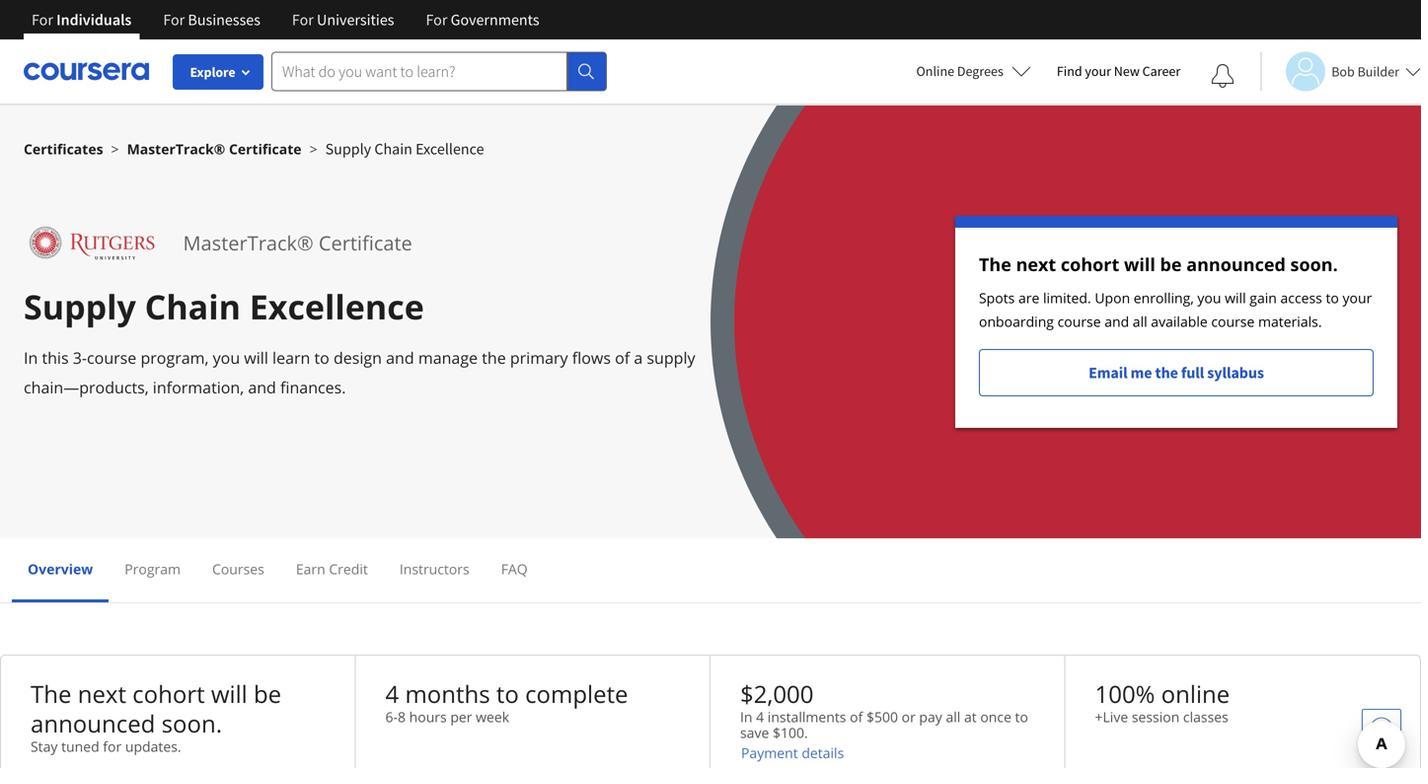 Task type: describe. For each thing, give the bounding box(es) containing it.
for for businesses
[[163, 10, 185, 30]]

0 vertical spatial excellence
[[416, 139, 484, 159]]

mastertrack® certificate link
[[127, 140, 302, 158]]

months
[[405, 679, 490, 711]]

online degrees
[[916, 62, 1004, 80]]

to inside spots are limited. upon enrolling, you will gain access to your onboarding course and all available course materials.
[[1326, 289, 1339, 307]]

banner navigation
[[16, 0, 555, 39]]

6-
[[385, 708, 398, 727]]

4 months to complete 6-8 hours per week
[[385, 679, 628, 727]]

once
[[980, 708, 1012, 727]]

for for governments
[[426, 10, 448, 30]]

bob builder
[[1332, 63, 1400, 80]]

soon. for the next cohort will be announced soon. stay tuned for updates.
[[161, 708, 222, 740]]

the next cohort will be announced soon.
[[979, 253, 1338, 277]]

enrolling,
[[1134, 289, 1194, 307]]

100%
[[1095, 679, 1155, 711]]

program,
[[141, 347, 209, 369]]

email
[[1089, 363, 1128, 383]]

will inside 'the next cohort will be announced soon. stay tuned for updates.'
[[211, 679, 247, 711]]

builder
[[1358, 63, 1400, 80]]

onboarding
[[979, 312, 1054, 331]]

installments
[[768, 708, 846, 727]]

pay
[[919, 708, 942, 727]]

find your new career link
[[1047, 59, 1191, 84]]

explore
[[190, 63, 235, 81]]

announced for the next cohort will be announced soon. stay tuned for updates.
[[31, 708, 155, 740]]

the for the next cohort will be announced soon. stay tuned for updates.
[[31, 679, 72, 711]]

courses link
[[212, 560, 264, 579]]

$100.
[[773, 724, 808, 743]]

$500
[[867, 708, 898, 727]]

in this 3-course program, you will learn to design and manage the primary flows of a supply chain—products, information, and finances.
[[24, 347, 695, 398]]

the for the next cohort will be announced soon.
[[979, 253, 1012, 277]]

email me the full syllabus button
[[979, 349, 1374, 397]]

program link
[[125, 560, 181, 579]]

for for universities
[[292, 10, 314, 30]]

limited.
[[1043, 289, 1091, 307]]

cohort for the next cohort will be announced soon.
[[1061, 253, 1120, 277]]

manage
[[418, 347, 478, 369]]

the inside button
[[1155, 363, 1178, 383]]

universities
[[317, 10, 394, 30]]

certificates > mastertrack® certificate > supply chain excellence
[[24, 139, 484, 159]]

help center image
[[1370, 718, 1394, 741]]

online
[[1161, 679, 1230, 711]]

faq
[[501, 560, 528, 579]]

hours
[[409, 708, 447, 727]]

0 horizontal spatial supply
[[24, 284, 136, 330]]

supply chain excellence
[[24, 284, 424, 330]]

$2,000
[[740, 679, 814, 711]]

all inside $2,000 in 4 installments of $500 or pay all at once to save $100. payment details
[[946, 708, 961, 727]]

will inside spots are limited. upon enrolling, you will gain access to your onboarding course and all available course materials.
[[1225, 289, 1246, 307]]

1 vertical spatial excellence
[[249, 284, 424, 330]]

individuals
[[56, 10, 132, 30]]

classes
[[1183, 708, 1229, 727]]

earn credit link
[[296, 560, 368, 579]]

rutgers university image
[[24, 216, 159, 270]]

syllabus
[[1207, 363, 1264, 383]]

materials.
[[1258, 312, 1322, 331]]

your inside "link"
[[1085, 62, 1111, 80]]

full
[[1181, 363, 1204, 383]]

next for the next cohort will be announced soon. stay tuned for updates.
[[78, 679, 126, 711]]

course inside in this 3-course program, you will learn to design and manage the primary flows of a supply chain—products, information, and finances.
[[87, 347, 136, 369]]

for individuals
[[32, 10, 132, 30]]

overview
[[28, 560, 93, 579]]

degrees
[[957, 62, 1004, 80]]

certificates
[[24, 140, 103, 158]]

for
[[103, 738, 122, 757]]

0 vertical spatial chain
[[374, 139, 413, 159]]

for for individuals
[[32, 10, 53, 30]]

bob
[[1332, 63, 1355, 80]]

for governments
[[426, 10, 540, 30]]

courses
[[212, 560, 264, 579]]

coursera image
[[24, 56, 149, 87]]

supply
[[647, 347, 695, 369]]

the inside in this 3-course program, you will learn to design and manage the primary flows of a supply chain—products, information, and finances.
[[482, 347, 506, 369]]

$2,000 in 4 installments of $500 or pay all at once to save $100. payment details
[[740, 679, 1028, 763]]

earn credit
[[296, 560, 368, 579]]

your inside spots are limited. upon enrolling, you will gain access to your onboarding course and all available course materials.
[[1343, 289, 1372, 307]]

1 vertical spatial and
[[386, 347, 414, 369]]

you for program,
[[213, 347, 240, 369]]

week
[[476, 708, 509, 727]]

businesses
[[188, 10, 261, 30]]

to inside 4 months to complete 6-8 hours per week
[[496, 679, 519, 711]]

mastertrack® inside certificates > mastertrack® certificate > supply chain excellence
[[127, 140, 225, 158]]

explore button
[[173, 54, 264, 90]]

per
[[450, 708, 472, 727]]

8
[[398, 708, 406, 727]]

learn
[[272, 347, 310, 369]]

mastertrack® certificate
[[183, 229, 412, 257]]

finances.
[[280, 377, 346, 398]]

upon
[[1095, 289, 1130, 307]]

available
[[1151, 312, 1208, 331]]

1 horizontal spatial course
[[1058, 312, 1101, 331]]

updates.
[[125, 738, 181, 757]]

tuned
[[61, 738, 99, 757]]

chain—products,
[[24, 377, 149, 398]]

session
[[1132, 708, 1180, 727]]

online degrees button
[[901, 49, 1047, 93]]

gain
[[1250, 289, 1277, 307]]

program
[[125, 560, 181, 579]]

What do you want to learn? text field
[[271, 52, 568, 91]]

will inside in this 3-course program, you will learn to design and manage the primary flows of a supply chain—products, information, and finances.
[[244, 347, 268, 369]]

faq link
[[501, 560, 528, 579]]



Task type: vqa. For each thing, say whether or not it's contained in the screenshot.
top Module
no



Task type: locate. For each thing, give the bounding box(es) containing it.
2 horizontal spatial course
[[1211, 312, 1255, 331]]

for up the what do you want to learn? text box
[[426, 10, 448, 30]]

2 vertical spatial and
[[248, 377, 276, 398]]

0 horizontal spatial announced
[[31, 708, 155, 740]]

0 horizontal spatial and
[[248, 377, 276, 398]]

0 vertical spatial announced
[[1187, 253, 1286, 277]]

you inside in this 3-course program, you will learn to design and manage the primary flows of a supply chain—products, information, and finances.
[[213, 347, 240, 369]]

0 horizontal spatial be
[[254, 679, 281, 711]]

1 horizontal spatial your
[[1343, 289, 1372, 307]]

overview link
[[28, 560, 93, 579]]

be for the next cohort will be announced soon.
[[1160, 253, 1182, 277]]

1 horizontal spatial all
[[1133, 312, 1148, 331]]

the
[[482, 347, 506, 369], [1155, 363, 1178, 383]]

1 horizontal spatial you
[[1198, 289, 1221, 307]]

to inside $2,000 in 4 installments of $500 or pay all at once to save $100. payment details
[[1015, 708, 1028, 727]]

and inside spots are limited. upon enrolling, you will gain access to your onboarding course and all available course materials.
[[1105, 312, 1129, 331]]

1 vertical spatial the
[[31, 679, 72, 711]]

0 vertical spatial supply
[[325, 139, 371, 159]]

your right find
[[1085, 62, 1111, 80]]

0 horizontal spatial course
[[87, 347, 136, 369]]

1 horizontal spatial supply
[[325, 139, 371, 159]]

1 vertical spatial announced
[[31, 708, 155, 740]]

new
[[1114, 62, 1140, 80]]

spots
[[979, 289, 1015, 307]]

course up chain—products,
[[87, 347, 136, 369]]

the next cohort will be announced soon. status
[[955, 216, 1398, 428]]

bob builder button
[[1261, 52, 1421, 91]]

next up are
[[1016, 253, 1056, 277]]

0 vertical spatial certificate
[[229, 140, 302, 158]]

next for the next cohort will be announced soon.
[[1016, 253, 1056, 277]]

4 left the $100.
[[756, 708, 764, 727]]

1 vertical spatial of
[[850, 708, 863, 727]]

0 vertical spatial next
[[1016, 253, 1056, 277]]

excellence up design
[[249, 284, 424, 330]]

0 horizontal spatial of
[[615, 347, 630, 369]]

0 horizontal spatial soon.
[[161, 708, 222, 740]]

a
[[634, 347, 643, 369]]

mastertrack® down 'explore'
[[127, 140, 225, 158]]

information,
[[153, 377, 244, 398]]

mastertrack® up supply chain excellence
[[183, 229, 314, 257]]

chain
[[374, 139, 413, 159], [145, 284, 241, 330]]

1 vertical spatial be
[[254, 679, 281, 711]]

supply
[[325, 139, 371, 159], [24, 284, 136, 330]]

1 horizontal spatial announced
[[1187, 253, 1286, 277]]

0 vertical spatial in
[[24, 347, 38, 369]]

this
[[42, 347, 69, 369]]

you up available on the top
[[1198, 289, 1221, 307]]

soon. for the next cohort will be announced soon.
[[1291, 253, 1338, 277]]

4
[[385, 679, 399, 711], [756, 708, 764, 727]]

1 for from the left
[[32, 10, 53, 30]]

4 inside $2,000 in 4 installments of $500 or pay all at once to save $100. payment details
[[756, 708, 764, 727]]

are
[[1019, 289, 1040, 307]]

next inside "status"
[[1016, 253, 1056, 277]]

3 for from the left
[[292, 10, 314, 30]]

soon. right for
[[161, 708, 222, 740]]

be for the next cohort will be announced soon. stay tuned for updates.
[[254, 679, 281, 711]]

of inside $2,000 in 4 installments of $500 or pay all at once to save $100. payment details
[[850, 708, 863, 727]]

will
[[1124, 253, 1156, 277], [1225, 289, 1246, 307], [244, 347, 268, 369], [211, 679, 247, 711]]

0 horizontal spatial the
[[482, 347, 506, 369]]

1 horizontal spatial of
[[850, 708, 863, 727]]

1 vertical spatial supply
[[24, 284, 136, 330]]

0 horizontal spatial all
[[946, 708, 961, 727]]

1 horizontal spatial cohort
[[1061, 253, 1120, 277]]

1 vertical spatial cohort
[[132, 679, 205, 711]]

1 vertical spatial your
[[1343, 289, 1372, 307]]

course down limited.
[[1058, 312, 1101, 331]]

governments
[[451, 10, 540, 30]]

be inside 'the next cohort will be announced soon. stay tuned for updates.'
[[254, 679, 281, 711]]

or
[[902, 708, 916, 727]]

1 horizontal spatial the
[[979, 253, 1012, 277]]

email me the full syllabus
[[1089, 363, 1264, 383]]

0 horizontal spatial your
[[1085, 62, 1111, 80]]

the inside 'the next cohort will be announced soon. stay tuned for updates.'
[[31, 679, 72, 711]]

1 horizontal spatial 4
[[756, 708, 764, 727]]

soon.
[[1291, 253, 1338, 277], [161, 708, 222, 740]]

the left 'primary'
[[482, 347, 506, 369]]

2 horizontal spatial and
[[1105, 312, 1129, 331]]

the up stay
[[31, 679, 72, 711]]

1 vertical spatial mastertrack®
[[183, 229, 314, 257]]

certificate
[[229, 140, 302, 158], [319, 229, 412, 257]]

and down the learn
[[248, 377, 276, 398]]

and
[[1105, 312, 1129, 331], [386, 347, 414, 369], [248, 377, 276, 398]]

0 vertical spatial of
[[615, 347, 630, 369]]

0 horizontal spatial chain
[[145, 284, 241, 330]]

in up payment
[[740, 708, 753, 727]]

1 vertical spatial chain
[[145, 284, 241, 330]]

to right once
[[1015, 708, 1028, 727]]

0 vertical spatial mastertrack®
[[127, 140, 225, 158]]

1 vertical spatial soon.
[[161, 708, 222, 740]]

1 horizontal spatial chain
[[374, 139, 413, 159]]

soon. inside 'the next cohort will be announced soon. stay tuned for updates.'
[[161, 708, 222, 740]]

to right per
[[496, 679, 519, 711]]

earn
[[296, 560, 325, 579]]

access
[[1281, 289, 1322, 307]]

0 vertical spatial you
[[1198, 289, 1221, 307]]

in left this
[[24, 347, 38, 369]]

show notifications image
[[1211, 64, 1235, 88]]

next up for
[[78, 679, 126, 711]]

you for enrolling,
[[1198, 289, 1221, 307]]

be inside "status"
[[1160, 253, 1182, 277]]

certificate inside certificates > mastertrack® certificate > supply chain excellence
[[229, 140, 302, 158]]

to inside in this 3-course program, you will learn to design and manage the primary flows of a supply chain—products, information, and finances.
[[314, 347, 329, 369]]

1 horizontal spatial >
[[310, 140, 317, 158]]

announced for the next cohort will be announced soon.
[[1187, 253, 1286, 277]]

complete
[[525, 679, 628, 711]]

cohort inside the next cohort will be announced soon. "status"
[[1061, 253, 1120, 277]]

all inside spots are limited. upon enrolling, you will gain access to your onboarding course and all available course materials.
[[1133, 312, 1148, 331]]

payment
[[741, 744, 798, 763]]

of inside in this 3-course program, you will learn to design and manage the primary flows of a supply chain—products, information, and finances.
[[615, 347, 630, 369]]

announced
[[1187, 253, 1286, 277], [31, 708, 155, 740]]

spots are limited. upon enrolling, you will gain access to your onboarding course and all available course materials.
[[979, 289, 1372, 331]]

details
[[802, 744, 844, 763]]

1 horizontal spatial be
[[1160, 253, 1182, 277]]

1 vertical spatial certificate
[[319, 229, 412, 257]]

chain down the what do you want to learn? text box
[[374, 139, 413, 159]]

you
[[1198, 289, 1221, 307], [213, 347, 240, 369]]

1 horizontal spatial soon.
[[1291, 253, 1338, 277]]

soon. up access
[[1291, 253, 1338, 277]]

0 vertical spatial soon.
[[1291, 253, 1338, 277]]

2 for from the left
[[163, 10, 185, 30]]

100% online +live session classes
[[1095, 679, 1230, 727]]

certificates link
[[24, 140, 103, 158]]

1 vertical spatial next
[[78, 679, 126, 711]]

all left the at
[[946, 708, 961, 727]]

credit
[[329, 560, 368, 579]]

for
[[32, 10, 53, 30], [163, 10, 185, 30], [292, 10, 314, 30], [426, 10, 448, 30]]

stay
[[31, 738, 58, 757]]

chain up program,
[[145, 284, 241, 330]]

soon. inside the next cohort will be announced soon. "status"
[[1291, 253, 1338, 277]]

> up mastertrack® certificate
[[310, 140, 317, 158]]

your right access
[[1343, 289, 1372, 307]]

find
[[1057, 62, 1082, 80]]

0 vertical spatial and
[[1105, 312, 1129, 331]]

your
[[1085, 62, 1111, 80], [1343, 289, 1372, 307]]

in inside $2,000 in 4 installments of $500 or pay all at once to save $100. payment details
[[740, 708, 753, 727]]

0 vertical spatial all
[[1133, 312, 1148, 331]]

1 horizontal spatial and
[[386, 347, 414, 369]]

1 horizontal spatial next
[[1016, 253, 1056, 277]]

1 horizontal spatial certificate
[[319, 229, 412, 257]]

of left a
[[615, 347, 630, 369]]

all down enrolling,
[[1133, 312, 1148, 331]]

cohort for the next cohort will be announced soon. stay tuned for updates.
[[132, 679, 205, 711]]

0 horizontal spatial in
[[24, 347, 38, 369]]

payment details button
[[740, 744, 845, 763]]

me
[[1131, 363, 1152, 383]]

1 horizontal spatial the
[[1155, 363, 1178, 383]]

>
[[111, 140, 119, 158], [310, 140, 317, 158]]

for left 'universities'
[[292, 10, 314, 30]]

you inside spots are limited. upon enrolling, you will gain access to your onboarding course and all available course materials.
[[1198, 289, 1221, 307]]

next
[[1016, 253, 1056, 277], [78, 679, 126, 711]]

0 horizontal spatial the
[[31, 679, 72, 711]]

1 > from the left
[[111, 140, 119, 158]]

0 vertical spatial the
[[979, 253, 1012, 277]]

cohort inside 'the next cohort will be announced soon. stay tuned for updates.'
[[132, 679, 205, 711]]

0 vertical spatial your
[[1085, 62, 1111, 80]]

4 inside 4 months to complete 6-8 hours per week
[[385, 679, 399, 711]]

instructors
[[400, 560, 470, 579]]

find your new career
[[1057, 62, 1181, 80]]

1 vertical spatial in
[[740, 708, 753, 727]]

flows
[[572, 347, 611, 369]]

announced inside "status"
[[1187, 253, 1286, 277]]

design
[[334, 347, 382, 369]]

None search field
[[271, 52, 607, 91]]

2 > from the left
[[310, 140, 317, 158]]

of left '$500'
[[850, 708, 863, 727]]

0 horizontal spatial cohort
[[132, 679, 205, 711]]

3-
[[73, 347, 87, 369]]

the right me at the top
[[1155, 363, 1178, 383]]

and down upon
[[1105, 312, 1129, 331]]

0 vertical spatial be
[[1160, 253, 1182, 277]]

4 left hours
[[385, 679, 399, 711]]

> right certificates link on the top
[[111, 140, 119, 158]]

1 horizontal spatial in
[[740, 708, 753, 727]]

for left businesses
[[163, 10, 185, 30]]

4 for from the left
[[426, 10, 448, 30]]

1 vertical spatial all
[[946, 708, 961, 727]]

0 horizontal spatial you
[[213, 347, 240, 369]]

in inside in this 3-course program, you will learn to design and manage the primary flows of a supply chain—products, information, and finances.
[[24, 347, 38, 369]]

online
[[916, 62, 955, 80]]

the up spots
[[979, 253, 1012, 277]]

excellence down the what do you want to learn? text box
[[416, 139, 484, 159]]

the next cohort will be announced soon. stay tuned for updates.
[[31, 679, 281, 757]]

mastertrack®
[[127, 140, 225, 158], [183, 229, 314, 257]]

to right access
[[1326, 289, 1339, 307]]

cohort up upon
[[1061, 253, 1120, 277]]

and right design
[[386, 347, 414, 369]]

of
[[615, 347, 630, 369], [850, 708, 863, 727]]

to right the learn
[[314, 347, 329, 369]]

0 horizontal spatial certificate
[[229, 140, 302, 158]]

0 vertical spatial cohort
[[1061, 253, 1120, 277]]

course down the gain
[[1211, 312, 1255, 331]]

0 horizontal spatial 4
[[385, 679, 399, 711]]

0 horizontal spatial >
[[111, 140, 119, 158]]

next inside 'the next cohort will be announced soon. stay tuned for updates.'
[[78, 679, 126, 711]]

course
[[1058, 312, 1101, 331], [1211, 312, 1255, 331], [87, 347, 136, 369]]

certificate menu element
[[12, 539, 1410, 603]]

announced inside 'the next cohort will be announced soon. stay tuned for updates.'
[[31, 708, 155, 740]]

you up information,
[[213, 347, 240, 369]]

primary
[[510, 347, 568, 369]]

the inside "status"
[[979, 253, 1012, 277]]

1 vertical spatial you
[[213, 347, 240, 369]]

be
[[1160, 253, 1182, 277], [254, 679, 281, 711]]

0 horizontal spatial next
[[78, 679, 126, 711]]

career
[[1143, 62, 1181, 80]]

cohort up updates.
[[132, 679, 205, 711]]

save
[[740, 724, 769, 743]]

for left individuals at the top of page
[[32, 10, 53, 30]]

for universities
[[292, 10, 394, 30]]



